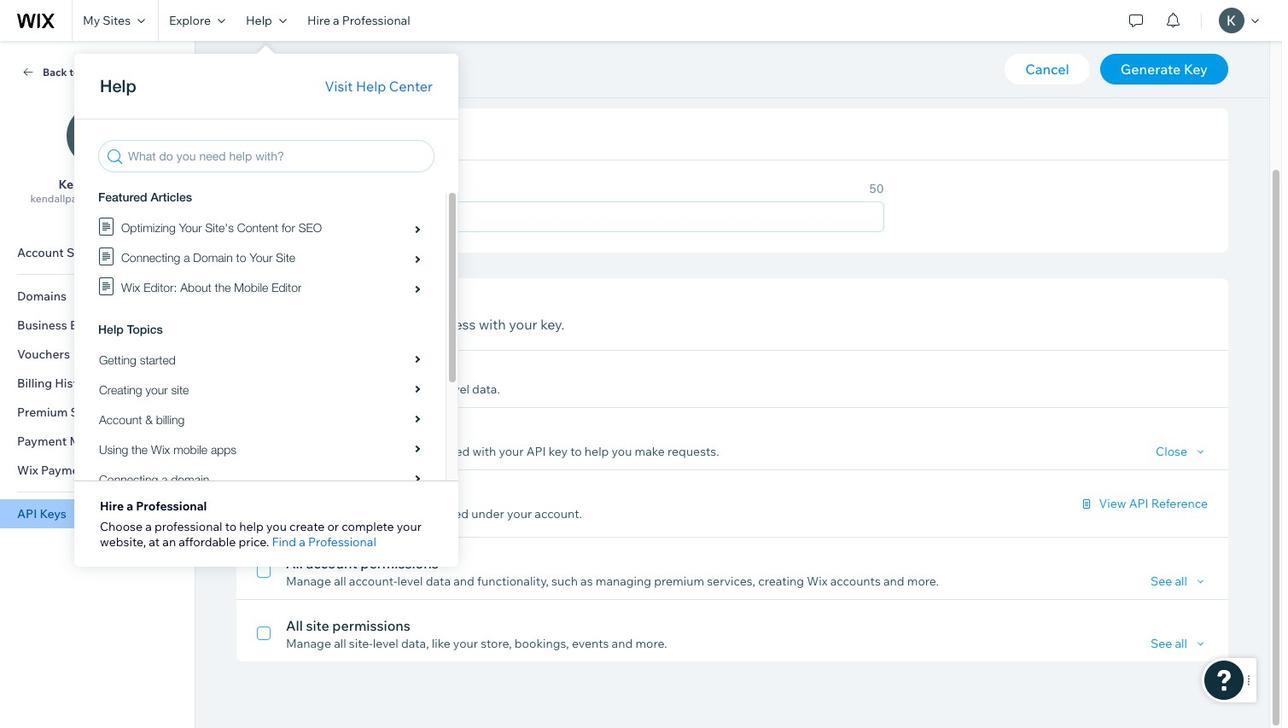 Task type: describe. For each thing, give the bounding box(es) containing it.
complete
[[342, 519, 394, 535]]

security,
[[708, 53, 761, 70]]

generate for generate api key
[[321, 61, 373, 77]]

vouchers
[[17, 347, 70, 362]]

accounts
[[99, 463, 152, 478]]

and inside checkbox
[[396, 382, 417, 397]]

see all for all account permissions
[[1151, 574, 1188, 589]]

history
[[55, 376, 96, 391]]

all for all account permissions
[[286, 555, 303, 572]]

under
[[472, 506, 504, 522]]

events
[[572, 636, 609, 651]]

manage inside the "manage all account and site-level data." checkbox
[[286, 382, 331, 397]]

bookings,
[[515, 636, 569, 651]]

0 vertical spatial permissions
[[846, 53, 923, 70]]

api inside 'button'
[[376, 61, 396, 77]]

domains
[[17, 289, 67, 304]]

1 vertical spatial professional
[[136, 499, 207, 514]]

manage all site-level data, like your store, bookings, events and more.
[[286, 636, 667, 651]]

1 vertical spatial data
[[426, 574, 451, 589]]

for
[[684, 53, 704, 70]]

an
[[162, 535, 176, 550]]

functionality,
[[477, 574, 549, 589]]

has
[[496, 53, 518, 70]]

key inside button
[[1184, 61, 1208, 78]]

access inside "permissions select the data you want to access with your key."
[[433, 316, 476, 333]]

business email
[[17, 318, 101, 333]]

kendallparks02@gmail.com
[[30, 192, 164, 205]]

listed
[[438, 506, 469, 522]]

1 vertical spatial more.
[[636, 636, 667, 651]]

data,
[[401, 636, 429, 651]]

accounts
[[830, 574, 881, 589]]

see all button for all site permissions
[[1151, 636, 1208, 651]]

professional for find a professional link
[[308, 535, 376, 550]]

close
[[1156, 444, 1188, 459]]

website,
[[100, 535, 146, 550]]

managing
[[596, 574, 652, 589]]

view api reference
[[1099, 496, 1208, 511]]

1 horizontal spatial access
[[521, 53, 564, 70]]

data inside "permissions select the data you want to access with your key."
[[325, 316, 353, 333]]

settings
[[67, 245, 114, 260]]

reference
[[1152, 496, 1208, 511]]

to inside choose a professional to help you create or complete your website, at an affordable price.
[[225, 519, 237, 535]]

you inside "permissions select the data you want to access with your key."
[[357, 316, 380, 333]]

your right like
[[453, 636, 478, 651]]

see all button for all account permissions
[[1151, 574, 1208, 589]]

view
[[1099, 496, 1127, 511]]

store,
[[481, 636, 512, 651]]

permissions for all account permissions
[[361, 555, 439, 572]]

account
[[17, 245, 64, 260]]

my
[[83, 13, 100, 28]]

you left need. on the top right of the page
[[926, 53, 949, 70]]

help button
[[236, 0, 297, 41]]

make
[[635, 444, 665, 459]]

manage all account and site-level data.
[[286, 382, 500, 397]]

premium
[[17, 405, 68, 420]]

your inside "permissions select the data you want to access with your key."
[[509, 316, 538, 333]]

and right events
[[612, 636, 633, 651]]

to left of on the top left of the page
[[567, 53, 580, 70]]

0 vertical spatial more.
[[907, 574, 939, 589]]

wix payments accounts
[[17, 463, 152, 478]]

1 vertical spatial hire a professional
[[100, 499, 207, 514]]

you up center
[[408, 53, 432, 70]]

data.
[[472, 382, 500, 397]]

a up choose
[[127, 499, 133, 514]]

my sites
[[83, 13, 131, 28]]

help inside help button
[[246, 13, 272, 28]]

wix payments accounts link
[[0, 456, 195, 485]]

of
[[600, 53, 613, 70]]

wix inside sidebar element
[[17, 463, 38, 478]]

choose
[[100, 519, 143, 535]]

generate
[[435, 53, 493, 70]]

payment methods link
[[0, 427, 195, 456]]

professional for hire a professional link
[[342, 13, 410, 28]]

manage all account-level data and functionality, such as managing premium services, creating wix accounts and more.
[[286, 574, 939, 589]]

back
[[43, 65, 67, 78]]

api up account.
[[527, 444, 546, 459]]

1 horizontal spatial hire
[[307, 13, 330, 28]]

account settings link
[[0, 238, 195, 267]]

Manage all account and site-level data. checkbox
[[257, 361, 1208, 397]]

back to site dashboard
[[43, 65, 158, 78]]

only
[[764, 53, 791, 70]]

parks
[[104, 177, 136, 192]]

key.
[[541, 316, 565, 333]]

vouchers link
[[0, 340, 195, 369]]

generate api key
[[321, 61, 419, 77]]

1 vertical spatial with
[[473, 444, 496, 459]]

to up account.
[[571, 444, 582, 459]]

return
[[315, 506, 353, 522]]

email
[[70, 318, 101, 333]]

0 vertical spatial hire a professional
[[307, 13, 410, 28]]

1 horizontal spatial help
[[585, 444, 609, 459]]

details
[[292, 123, 347, 144]]

level for all account permissions
[[398, 574, 423, 589]]

site
[[82, 65, 102, 78]]

all account permissions
[[286, 555, 439, 572]]

permissions for permissions that come packaged with your api key to help you make requests.
[[286, 444, 353, 459]]

payment
[[17, 434, 67, 449]]

find
[[272, 535, 296, 550]]

account settings
[[17, 245, 114, 260]]

you inside choose a professional to help you create or complete your website, at an affordable price.
[[266, 519, 287, 535]]

need.
[[952, 53, 988, 70]]

that
[[356, 444, 378, 459]]

generate key button
[[1100, 54, 1229, 85]]

account.
[[535, 506, 582, 522]]

each
[[349, 53, 381, 70]]

close button
[[1156, 444, 1208, 459]]

sidebar element
[[0, 41, 196, 728]]

see for all site permissions
[[1151, 636, 1173, 651]]

sites
[[410, 506, 436, 522]]

0 vertical spatial the
[[822, 53, 843, 70]]

requests.
[[668, 444, 719, 459]]

level inside checkbox
[[444, 382, 470, 397]]

manage for site
[[286, 636, 331, 651]]

learn more link
[[993, 51, 1065, 72]]

sites.
[[648, 53, 680, 70]]



Task type: vqa. For each thing, say whether or not it's contained in the screenshot.
Marketing & SEO's Marketing
no



Task type: locate. For each thing, give the bounding box(es) containing it.
account down find a professional
[[306, 555, 358, 572]]

1 vertical spatial wix
[[807, 574, 828, 589]]

0 vertical spatial see all
[[1151, 574, 1188, 589]]

2 see from the top
[[1151, 636, 1173, 651]]

for
[[376, 506, 392, 522]]

0 vertical spatial manage
[[286, 382, 331, 397]]

data left want
[[325, 316, 353, 333]]

level left data.
[[444, 382, 470, 397]]

see all for all site permissions
[[1151, 636, 1188, 651]]

permissions
[[846, 53, 923, 70], [361, 555, 439, 572], [332, 617, 411, 634]]

creating
[[758, 574, 804, 589]]

help inside 'visit help center' link
[[356, 78, 386, 95]]

and right accounts
[[884, 574, 905, 589]]

manage down the select
[[286, 382, 331, 397]]

key inside 'button'
[[398, 61, 419, 77]]

data up like
[[426, 574, 451, 589]]

api inside sidebar element
[[17, 506, 37, 522]]

professional
[[342, 13, 410, 28], [136, 499, 207, 514], [308, 535, 376, 550]]

access right has
[[521, 53, 564, 70]]

1 see all from the top
[[1151, 574, 1188, 589]]

1 vertical spatial level
[[398, 574, 423, 589]]

2 all from the top
[[286, 617, 303, 634]]

as
[[581, 574, 593, 589]]

hire a professional link
[[297, 0, 421, 41]]

help left find
[[239, 519, 264, 535]]

1 vertical spatial see
[[1151, 636, 1173, 651]]

manage down find a professional link
[[286, 574, 331, 589]]

0 horizontal spatial key
[[257, 123, 288, 144]]

2 see all button from the top
[[1151, 636, 1208, 651]]

with left key.
[[479, 316, 506, 333]]

see for all account permissions
[[1151, 574, 1173, 589]]

1 horizontal spatial the
[[822, 53, 843, 70]]

and up come
[[396, 382, 417, 397]]

wix
[[17, 463, 38, 478], [807, 574, 828, 589]]

1 horizontal spatial wix
[[807, 574, 828, 589]]

hire a professional
[[307, 13, 410, 28], [100, 499, 207, 514]]

wix right creating
[[807, 574, 828, 589]]

help down generate api key
[[356, 78, 386, 95]]

professional up each
[[342, 13, 410, 28]]

you left make
[[612, 444, 632, 459]]

visit help center
[[325, 78, 433, 95]]

come
[[381, 444, 412, 459]]

your left key.
[[509, 316, 538, 333]]

1 horizontal spatial data
[[426, 574, 451, 589]]

0 horizontal spatial more.
[[636, 636, 667, 651]]

level for all site permissions
[[373, 636, 399, 651]]

see all
[[1151, 574, 1188, 589], [1151, 636, 1188, 651]]

methods
[[70, 434, 120, 449]]

the right the select
[[301, 316, 322, 333]]

dashboard
[[104, 65, 158, 78]]

all site permissions
[[286, 617, 411, 634]]

generate key
[[1121, 61, 1208, 78]]

1 see from the top
[[1151, 574, 1173, 589]]

the inside "permissions select the data you want to access with your key."
[[301, 316, 322, 333]]

permissions up account- on the bottom left of page
[[361, 555, 439, 572]]

1 horizontal spatial site-
[[420, 382, 444, 397]]

to
[[567, 53, 580, 70], [69, 65, 80, 78], [417, 316, 430, 333], [571, 444, 582, 459], [225, 519, 237, 535]]

0 vertical spatial see
[[1151, 574, 1173, 589]]

you left create
[[266, 519, 287, 535]]

create
[[289, 519, 325, 535]]

and left functionality,
[[454, 574, 475, 589]]

0 vertical spatial key
[[384, 53, 405, 70]]

a right find
[[299, 535, 306, 550]]

your inside choose a professional to help you create or complete your website, at an affordable price.
[[397, 519, 422, 535]]

1 vertical spatial help
[[356, 78, 386, 95]]

permissions for all site permissions
[[332, 617, 411, 634]]

help inside choose a professional to help you create or complete your website, at an affordable price.
[[239, 519, 264, 535]]

hire up choose
[[100, 499, 124, 514]]

keys
[[40, 506, 66, 522]]

2 horizontal spatial key
[[1184, 61, 1208, 78]]

50
[[870, 181, 884, 196]]

account-
[[349, 574, 398, 589]]

a
[[333, 13, 340, 28], [127, 499, 133, 514], [145, 519, 152, 535], [299, 535, 306, 550]]

level left data,
[[373, 636, 399, 651]]

to inside "permissions select the data you want to access with your key."
[[417, 316, 430, 333]]

key details
[[257, 123, 347, 144]]

help left make
[[585, 444, 609, 459]]

1 horizontal spatial hire a professional
[[307, 13, 410, 28]]

api keys
[[17, 506, 66, 522]]

domains link
[[0, 282, 195, 311]]

1 vertical spatial key
[[549, 444, 568, 459]]

0 vertical spatial all
[[286, 555, 303, 572]]

generate for generate key
[[1121, 61, 1181, 78]]

a inside choose a professional to help you create or complete your website, at an affordable price.
[[145, 519, 152, 535]]

2 see all from the top
[[1151, 636, 1188, 651]]

or
[[327, 519, 339, 535]]

billing history
[[17, 376, 96, 391]]

you left want
[[357, 316, 380, 333]]

a up mind:
[[333, 13, 340, 28]]

2 manage from the top
[[286, 574, 331, 589]]

0 vertical spatial level
[[444, 382, 470, 397]]

1 vertical spatial account
[[306, 555, 358, 572]]

0 horizontal spatial data
[[325, 316, 353, 333]]

1 see all button from the top
[[1151, 574, 1208, 589]]

0 vertical spatial help
[[585, 444, 609, 459]]

help
[[246, 13, 272, 28], [356, 78, 386, 95]]

find a professional
[[272, 535, 376, 550]]

sites
[[103, 13, 131, 28]]

0 vertical spatial account
[[349, 382, 394, 397]]

1 vertical spatial all
[[286, 617, 303, 634]]

0 horizontal spatial hire a professional
[[100, 499, 207, 514]]

learn
[[993, 53, 1029, 70]]

1 vertical spatial see all button
[[1151, 636, 1208, 651]]

the right add on the top right
[[822, 53, 843, 70]]

mind:
[[310, 53, 346, 70]]

0 vertical spatial hire
[[307, 13, 330, 28]]

0 vertical spatial professional
[[342, 13, 410, 28]]

0 horizontal spatial wix
[[17, 463, 38, 478]]

professional inside hire a professional link
[[342, 13, 410, 28]]

all left site at left
[[286, 617, 303, 634]]

1 vertical spatial access
[[433, 316, 476, 333]]

1 vertical spatial permissions
[[361, 555, 439, 572]]

0 vertical spatial permissions
[[257, 293, 356, 314]]

wix down payment
[[17, 463, 38, 478]]

all
[[583, 53, 597, 70], [334, 382, 346, 397], [395, 506, 407, 522], [334, 574, 346, 589], [1175, 574, 1188, 589], [334, 636, 346, 651], [1175, 636, 1188, 651]]

0 horizontal spatial help
[[246, 13, 272, 28]]

access right want
[[433, 316, 476, 333]]

manage for account
[[286, 574, 331, 589]]

site-
[[420, 382, 444, 397], [349, 636, 373, 651]]

add
[[794, 53, 818, 70]]

kendall parks kendallparks02@gmail.com
[[30, 177, 164, 205]]

level down 'all account permissions'
[[398, 574, 423, 589]]

0 horizontal spatial access
[[433, 316, 476, 333]]

all inside checkbox
[[334, 382, 346, 397]]

E.g., Manage Stores field
[[263, 202, 878, 231]]

access
[[521, 53, 564, 70], [433, 316, 476, 333]]

premium
[[654, 574, 704, 589]]

more
[[1032, 53, 1065, 70]]

3 manage from the top
[[286, 636, 331, 651]]

0 vertical spatial data
[[325, 316, 353, 333]]

permissions down account- on the bottom left of page
[[332, 617, 411, 634]]

site- inside checkbox
[[420, 382, 444, 397]]

permissions up the select
[[257, 293, 356, 314]]

select
[[257, 316, 298, 333]]

None checkbox
[[286, 486, 300, 522], [257, 553, 1208, 589], [257, 616, 1208, 651], [286, 486, 300, 522], [257, 553, 1208, 589], [257, 616, 1208, 651]]

business email link
[[0, 311, 195, 340]]

to left price.
[[225, 519, 237, 535]]

to inside sidebar element
[[69, 65, 80, 78]]

your
[[616, 53, 645, 70], [509, 316, 538, 333], [499, 444, 524, 459], [507, 506, 532, 522], [397, 519, 422, 535], [453, 636, 478, 651]]

0 vertical spatial with
[[479, 316, 506, 333]]

1 vertical spatial help
[[239, 519, 264, 535]]

0 vertical spatial see all button
[[1151, 574, 1208, 589]]

0 horizontal spatial generate
[[321, 61, 373, 77]]

like
[[432, 636, 451, 651]]

1 horizontal spatial more.
[[907, 574, 939, 589]]

you
[[408, 53, 432, 70], [926, 53, 949, 70], [357, 316, 380, 333], [612, 444, 632, 459], [266, 519, 287, 535]]

account inside checkbox
[[349, 382, 394, 397]]

services,
[[707, 574, 756, 589]]

permissions right add on the top right
[[846, 53, 923, 70]]

choose a professional to help you create or complete your website, at an affordable price.
[[100, 519, 422, 550]]

billing history link
[[0, 369, 195, 398]]

site- left data.
[[420, 382, 444, 397]]

manage down site at left
[[286, 636, 331, 651]]

2 vertical spatial permissions
[[332, 617, 411, 634]]

a inside hire a professional link
[[333, 13, 340, 28]]

site
[[306, 617, 329, 634]]

permissions left that
[[286, 444, 353, 459]]

0 vertical spatial site-
[[420, 382, 444, 397]]

generate api key button
[[312, 56, 427, 82]]

back to site dashboard link
[[20, 64, 174, 79]]

the
[[822, 53, 843, 70], [301, 316, 322, 333]]

professional up 'all account permissions'
[[308, 535, 376, 550]]

help up keep
[[246, 13, 272, 28]]

api left keys
[[17, 506, 37, 522]]

center
[[389, 78, 433, 95]]

want
[[383, 316, 414, 333]]

1 horizontal spatial generate
[[1121, 61, 1181, 78]]

0 vertical spatial access
[[521, 53, 564, 70]]

hire a professional up each
[[307, 13, 410, 28]]

see
[[1151, 574, 1173, 589], [1151, 636, 1173, 651]]

generate inside button
[[1121, 61, 1181, 78]]

api right view at the right of the page
[[1129, 496, 1149, 511]]

key up visit help center
[[384, 53, 405, 70]]

your up under on the left
[[499, 444, 524, 459]]

key
[[1184, 61, 1208, 78], [398, 61, 419, 77], [257, 123, 288, 144]]

keep in mind: each key you generate has access to all of your sites. for security, only add the permissions you need. learn more
[[258, 53, 1065, 70]]

1 horizontal spatial key
[[549, 444, 568, 459]]

your right for
[[397, 519, 422, 535]]

hire a professional up at on the bottom
[[100, 499, 207, 514]]

more. right events
[[636, 636, 667, 651]]

1 horizontal spatial key
[[398, 61, 419, 77]]

api keys link
[[0, 499, 195, 529]]

1 vertical spatial see all
[[1151, 636, 1188, 651]]

billing
[[17, 376, 52, 391]]

all for all site permissions
[[286, 617, 303, 634]]

0 horizontal spatial help
[[239, 519, 264, 535]]

2 vertical spatial professional
[[308, 535, 376, 550]]

api up visit help center
[[376, 61, 396, 77]]

payment methods
[[17, 434, 120, 449]]

0 horizontal spatial key
[[384, 53, 405, 70]]

1 vertical spatial permissions
[[286, 444, 353, 459]]

0 horizontal spatial site-
[[349, 636, 373, 651]]

cancel button
[[1005, 54, 1090, 85]]

1 vertical spatial hire
[[100, 499, 124, 514]]

0 vertical spatial help
[[246, 13, 272, 28]]

more. right accounts
[[907, 574, 939, 589]]

such
[[552, 574, 578, 589]]

0 horizontal spatial the
[[301, 316, 322, 333]]

find a professional link
[[272, 535, 376, 550]]

1 vertical spatial manage
[[286, 574, 331, 589]]

key up account.
[[549, 444, 568, 459]]

1 horizontal spatial help
[[356, 78, 386, 95]]

view api reference link
[[1079, 496, 1208, 511]]

premium subscriptions link
[[0, 398, 195, 427]]

to left the site
[[69, 65, 80, 78]]

all down find
[[286, 555, 303, 572]]

permissions select the data you want to access with your key.
[[257, 293, 565, 333]]

ids
[[355, 506, 374, 522]]

visit
[[325, 78, 353, 95]]

1 all from the top
[[286, 555, 303, 572]]

permissions for permissions select the data you want to access with your key.
[[257, 293, 356, 314]]

professional up the "professional"
[[136, 499, 207, 514]]

account up that
[[349, 382, 394, 397]]

your right under on the left
[[507, 506, 532, 522]]

1 vertical spatial site-
[[349, 636, 373, 651]]

key
[[384, 53, 405, 70], [549, 444, 568, 459]]

site- down all site permissions
[[349, 636, 373, 651]]

see all button
[[1151, 574, 1208, 589], [1151, 636, 1208, 651]]

visit help center link
[[325, 76, 433, 96]]

permissions that come packaged with your api key to help you make requests.
[[286, 444, 719, 459]]

2 vertical spatial manage
[[286, 636, 331, 651]]

1 manage from the top
[[286, 382, 331, 397]]

1 vertical spatial the
[[301, 316, 322, 333]]

your right of on the top left of the page
[[616, 53, 645, 70]]

hire up mind:
[[307, 13, 330, 28]]

more.
[[907, 574, 939, 589], [636, 636, 667, 651]]

keep
[[258, 53, 292, 70]]

generate inside 'button'
[[321, 61, 373, 77]]

to right want
[[417, 316, 430, 333]]

permissions inside "permissions select the data you want to access with your key."
[[257, 293, 356, 314]]

in
[[295, 53, 307, 70]]

2 vertical spatial level
[[373, 636, 399, 651]]

with inside "permissions select the data you want to access with your key."
[[479, 316, 506, 333]]

a left an
[[145, 519, 152, 535]]

with right packaged
[[473, 444, 496, 459]]

0 vertical spatial wix
[[17, 463, 38, 478]]

0 horizontal spatial hire
[[100, 499, 124, 514]]

packaged
[[415, 444, 470, 459]]

professional
[[154, 519, 222, 535]]



